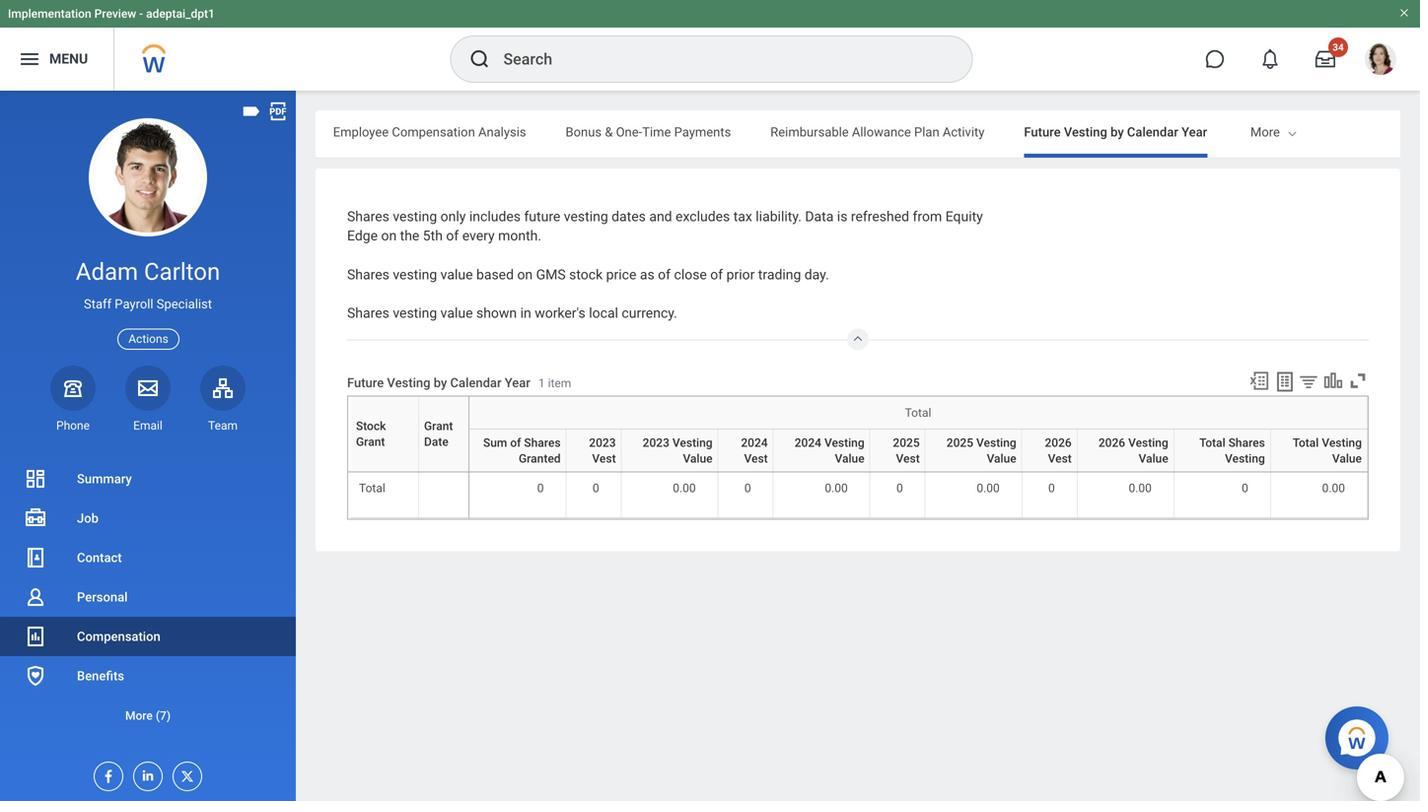 Task type: vqa. For each thing, say whether or not it's contained in the screenshot.
banner
no



Task type: describe. For each thing, give the bounding box(es) containing it.
5 0.00 button from the left
[[1322, 481, 1348, 497]]

contact image
[[24, 546, 47, 570]]

summary
[[77, 472, 132, 487]]

grant up total "element"
[[384, 473, 387, 474]]

navigation pane region
[[0, 91, 296, 802]]

vesting inside 2023 vesting value
[[673, 436, 713, 450]]

2025 down 2025 vest
[[897, 473, 899, 474]]

1 vertical spatial date
[[444, 473, 446, 474]]

vesting inside total shares vesting
[[1225, 452, 1265, 466]]

tax
[[734, 209, 752, 225]]

total vesting value
[[1293, 436, 1362, 466]]

2025 vesting value
[[947, 436, 1017, 466]]

grant date
[[424, 420, 453, 449]]

1 horizontal spatial compensation
[[392, 125, 475, 140]]

personal
[[77, 590, 128, 605]]

&
[[605, 125, 613, 140]]

2024 down 2024 vesting value
[[819, 473, 821, 474]]

5 0 button from the left
[[1049, 481, 1058, 497]]

row element containing sum of shares granted
[[470, 397, 1372, 472]]

2023 down 2023 vesting value
[[667, 473, 669, 474]]

stock
[[569, 267, 603, 283]]

2026 down "2026 vesting value"
[[1123, 473, 1125, 474]]

equity
[[946, 209, 983, 225]]

2024 up total - 2024 vest button
[[741, 436, 768, 450]]

- down 2025 vesting value
[[970, 473, 970, 474]]

2025 vest
[[893, 436, 920, 466]]

2024 inside 2024 vesting value
[[795, 436, 822, 450]]

preview
[[94, 7, 136, 21]]

vest down the 2024 vest
[[747, 473, 749, 474]]

total - 2024 vest button
[[742, 473, 750, 474]]

compensation image
[[24, 625, 47, 649]]

- inside menu banner
[[139, 7, 143, 21]]

bonus & one-time payments
[[566, 125, 731, 140]]

vest down "2023 vest"
[[595, 473, 597, 474]]

(7)
[[156, 710, 171, 724]]

shares inside total shares vesting
[[1229, 436, 1265, 450]]

year for future vesting by calendar year
[[1182, 125, 1208, 140]]

on inside shares vesting only includes future vesting dates and excludes tax liability. data is refreshed from equity edge on the 5th of every month.
[[381, 228, 397, 244]]

implementation preview -   adeptai_dpt1
[[8, 7, 215, 21]]

job
[[77, 511, 99, 526]]

summary image
[[24, 468, 47, 491]]

staff
[[84, 297, 112, 312]]

mail image
[[136, 377, 160, 400]]

total - 2023 vest button
[[590, 473, 598, 474]]

summary link
[[0, 460, 296, 499]]

total - sum of shares granted button
[[511, 473, 525, 474]]

future for future vesting by calendar year 1 item
[[347, 376, 384, 390]]

1 vertical spatial granted
[[520, 473, 524, 474]]

stock grant grant date
[[382, 473, 446, 474]]

value inside 2025 vesting value
[[987, 452, 1017, 466]]

menu banner
[[0, 0, 1420, 91]]

value down 2025 vesting value
[[977, 473, 979, 474]]

every
[[462, 228, 495, 244]]

0 for third 0 button from the right
[[897, 482, 903, 496]]

34 button
[[1304, 37, 1348, 81]]

x image
[[174, 763, 195, 785]]

- down total shares vesting
[[1219, 473, 1219, 474]]

day.
[[805, 267, 829, 283]]

benefits
[[77, 669, 124, 684]]

vest inside "2023 vest"
[[592, 452, 616, 466]]

close environment banner image
[[1399, 7, 1411, 19]]

vesting inside tab list
[[1064, 125, 1108, 140]]

4 0.00 button from the left
[[1129, 481, 1155, 497]]

2025 up total - 2025 vest button
[[893, 436, 920, 450]]

data
[[805, 209, 834, 225]]

2024 vesting value
[[795, 436, 865, 466]]

vest inside 2025 vest
[[896, 452, 920, 466]]

- down 2023 vesting value
[[666, 473, 666, 474]]

payments
[[674, 125, 731, 140]]

2026 inside "2026 vesting value"
[[1099, 436, 1126, 450]]

analysis
[[478, 125, 526, 140]]

team
[[208, 419, 238, 433]]

value inside total vesting value
[[1332, 452, 1362, 466]]

total - 2024 vesting value button
[[816, 473, 828, 474]]

- down the 2024 vest
[[744, 473, 744, 474]]

0 for fifth 0 button from right
[[593, 482, 599, 496]]

prior
[[727, 267, 755, 283]]

stock grant button
[[382, 473, 388, 474]]

linkedin image
[[134, 763, 156, 784]]

2025 inside 2025 vesting value
[[947, 436, 974, 450]]

5 0.00 from the left
[[1322, 482, 1345, 496]]

refreshed
[[851, 209, 909, 225]]

- down 2024 vesting value
[[818, 473, 818, 474]]

justify image
[[18, 47, 41, 71]]

export to excel image
[[1249, 370, 1270, 392]]

team adam carlton element
[[200, 418, 246, 434]]

1 horizontal spatial on
[[517, 267, 533, 283]]

value inside 2024 vesting value
[[835, 452, 865, 466]]

2023 down "2023 vest"
[[593, 473, 595, 474]]

1
[[538, 377, 545, 390]]

total - 2026 vest button
[[1046, 473, 1054, 474]]

compensation link
[[0, 617, 296, 657]]

personal link
[[0, 578, 296, 617]]

stock for stock grant
[[356, 420, 386, 434]]

reimbursable allowance plan activity
[[771, 125, 985, 140]]

trading
[[758, 267, 801, 283]]

view worker - expand/collapse chart image
[[1323, 370, 1344, 392]]

calendar for future vesting by calendar year
[[1127, 125, 1179, 140]]

specialist
[[157, 297, 212, 312]]

tab list containing employee compensation analysis
[[0, 110, 1208, 158]]

grant up grant date button
[[424, 420, 453, 434]]

actions
[[128, 332, 168, 346]]

grant down grant date at the left
[[441, 473, 443, 474]]

total - 2023 vesting value button
[[664, 473, 676, 474]]

liability.
[[756, 209, 802, 225]]

currency.
[[622, 305, 677, 322]]

activity
[[943, 125, 985, 140]]

value down 2023 vesting value
[[673, 473, 675, 474]]

- down 2025 vest
[[896, 473, 896, 474]]

email adam carlton element
[[125, 418, 171, 434]]

0 for sixth 0 button from right
[[537, 482, 544, 496]]

vesting inside 2024 vesting value
[[825, 436, 865, 450]]

Search Workday  search field
[[504, 37, 932, 81]]

2024 vest
[[741, 436, 768, 466]]

shown
[[476, 305, 517, 322]]

shares vesting value shown in worker's local currency.
[[347, 305, 677, 322]]

vest down 2025 vest
[[899, 473, 901, 474]]

vesting for based
[[393, 267, 437, 283]]

reimbursable
[[771, 125, 849, 140]]

future vesting by calendar year 1 item
[[347, 376, 571, 390]]

dates
[[612, 209, 646, 225]]

employee compensation analysis
[[333, 125, 526, 140]]

granted inside sum of shares granted
[[519, 452, 561, 466]]

the
[[400, 228, 420, 244]]

2026 down 2026 vest
[[1049, 473, 1051, 474]]

4 0 button from the left
[[897, 481, 906, 497]]

- down "2023 vest"
[[592, 473, 592, 474]]

close
[[674, 267, 707, 283]]

2026 vest
[[1045, 436, 1072, 466]]

2026 vesting value
[[1099, 436, 1169, 466]]

allowance
[[852, 125, 911, 140]]

value down total vesting value
[[1322, 473, 1325, 474]]

4 0.00 from the left
[[1129, 482, 1152, 496]]

more for more
[[1251, 125, 1280, 140]]

future vesting by calendar year
[[1024, 125, 1208, 140]]

future for future vesting by calendar year
[[1024, 125, 1061, 140]]

benefits image
[[24, 665, 47, 688]]

includes
[[469, 209, 521, 225]]

time
[[642, 125, 671, 140]]

2 0.00 button from the left
[[825, 481, 851, 497]]

job link
[[0, 499, 296, 539]]

price
[[606, 267, 637, 283]]

vest down 2026 vest
[[1051, 473, 1053, 474]]

more (7)
[[125, 710, 171, 724]]

adam carlton
[[76, 258, 220, 286]]

phone image
[[59, 377, 87, 400]]

as
[[640, 267, 655, 283]]



Task type: locate. For each thing, give the bounding box(es) containing it.
total - sum of shares granted total - 2023 vest total - 2023 vesting value total - 2024 vest total - 2024 vesting value total - 2025 vest total - 2025 vesting value total - 2026 vest total - 2026 vesting value total - total shares vesting total - total vesting value
[[511, 473, 1325, 474]]

- down sum of shares granted
[[513, 473, 513, 474]]

profile logan mcneil image
[[1365, 43, 1397, 79]]

2023 up total - 2023 vesting value button
[[643, 436, 670, 450]]

- right preview
[[139, 7, 143, 21]]

- down 2026 vest
[[1048, 473, 1048, 474]]

1 horizontal spatial year
[[1182, 125, 1208, 140]]

in
[[520, 305, 531, 322]]

total - total vesting value column header
[[1271, 473, 1368, 474]]

future up stock grant
[[347, 376, 384, 390]]

total inside total shares vesting
[[1200, 436, 1226, 450]]

0 for fourth 0 button from right
[[745, 482, 751, 496]]

value left shown
[[441, 305, 473, 322]]

menu button
[[0, 28, 114, 91]]

0 vertical spatial compensation
[[392, 125, 475, 140]]

sum down sum of shares granted
[[514, 473, 516, 474]]

value down "2026 vesting value"
[[1129, 473, 1131, 474]]

0 down total - 2025 vest button
[[897, 482, 903, 496]]

2023 vesting value
[[643, 436, 713, 466]]

1 horizontal spatial more
[[1251, 125, 1280, 140]]

vest inside 2026 vest
[[1048, 452, 1072, 466]]

0 horizontal spatial on
[[381, 228, 397, 244]]

adam
[[76, 258, 138, 286]]

value left 2025 vest
[[835, 452, 865, 466]]

vesting for includes
[[393, 209, 437, 225]]

total - total shares vesting column header
[[1174, 473, 1271, 474]]

granted down sum of shares granted
[[520, 473, 524, 474]]

notifications large image
[[1261, 49, 1280, 69]]

team link
[[200, 366, 246, 434]]

2023 inside 2023 vesting value
[[643, 436, 670, 450]]

on left gms
[[517, 267, 533, 283]]

and
[[649, 209, 672, 225]]

0 button down total - 2026 vest button
[[1049, 481, 1058, 497]]

vesting inside total vesting value
[[1322, 436, 1362, 450]]

1 horizontal spatial sum
[[514, 473, 516, 474]]

row element up the stock grant grant date
[[350, 397, 473, 472]]

list containing summary
[[0, 460, 296, 736]]

0 for 6th 0 button from the left
[[1242, 482, 1249, 496]]

3 0.00 from the left
[[977, 482, 1000, 496]]

compensation
[[392, 125, 475, 140], [77, 630, 161, 645]]

stock up stock grant button
[[356, 420, 386, 434]]

0 down total - total shares vesting column header
[[1242, 482, 1249, 496]]

1 value from the top
[[441, 267, 473, 283]]

future inside tab list
[[1024, 125, 1061, 140]]

0 for second 0 button from the right
[[1049, 482, 1055, 496]]

5th
[[423, 228, 443, 244]]

1 0 button from the left
[[537, 481, 547, 497]]

0 horizontal spatial by
[[434, 376, 447, 390]]

date inside grant date
[[424, 436, 449, 449]]

of inside shares vesting only includes future vesting dates and excludes tax liability. data is refreshed from equity edge on the 5th of every month.
[[446, 228, 459, 244]]

phone
[[56, 419, 90, 433]]

tab list
[[0, 110, 1208, 158]]

0 horizontal spatial year
[[505, 376, 531, 390]]

view printable version (pdf) image
[[267, 101, 289, 122]]

3 0.00 button from the left
[[977, 481, 1003, 497]]

calendar for future vesting by calendar year 1 item
[[450, 376, 502, 390]]

search image
[[468, 47, 492, 71]]

stock for stock grant grant date
[[382, 473, 384, 474]]

by
[[1111, 125, 1124, 140], [434, 376, 447, 390]]

select to filter grid data image
[[1298, 371, 1320, 392]]

2026 up total - 2026 vesting value button
[[1099, 436, 1126, 450]]

- down "2026 vesting value"
[[1122, 473, 1122, 474]]

0 vertical spatial more
[[1251, 125, 1280, 140]]

0 button down total - 2024 vest button
[[745, 481, 754, 497]]

0 horizontal spatial sum
[[483, 436, 507, 450]]

1 vertical spatial value
[[441, 305, 473, 322]]

calendar
[[1127, 125, 1179, 140], [450, 376, 502, 390]]

2024 up total - 2024 vesting value button
[[795, 436, 822, 450]]

more left (7)
[[125, 710, 153, 724]]

chevron up image
[[846, 329, 870, 345]]

value inside 2023 vesting value
[[683, 452, 713, 466]]

1 vertical spatial future
[[347, 376, 384, 390]]

0 down total - 2023 vest button
[[593, 482, 599, 496]]

phone button
[[50, 366, 96, 434]]

by for future vesting by calendar year
[[1111, 125, 1124, 140]]

compensation left analysis
[[392, 125, 475, 140]]

job image
[[24, 507, 47, 531]]

vesting for shown
[[393, 305, 437, 322]]

3 0 button from the left
[[745, 481, 754, 497]]

1 vertical spatial sum
[[514, 473, 516, 474]]

worker's
[[535, 305, 586, 322]]

1 horizontal spatial future
[[1024, 125, 1061, 140]]

grant up stock grant button
[[356, 436, 385, 449]]

value left the 2024 vest
[[683, 452, 713, 466]]

from
[[913, 209, 942, 225]]

0 down total - 2026 vest button
[[1049, 482, 1055, 496]]

0 vertical spatial sum
[[483, 436, 507, 450]]

by for future vesting by calendar year 1 item
[[434, 376, 447, 390]]

0.00 down total - 2026 vesting value button
[[1129, 482, 1152, 496]]

0.00 down total - total vesting value column header
[[1322, 482, 1345, 496]]

bonus
[[566, 125, 602, 140]]

row element containing stock grant
[[350, 397, 473, 472]]

sum of shares granted
[[483, 436, 561, 466]]

of up total - sum of shares granted button
[[510, 436, 521, 450]]

0.00 down total - 2025 vesting value button in the bottom of the page
[[977, 482, 1000, 496]]

0 button down total - 2025 vest button
[[897, 481, 906, 497]]

6 0 button from the left
[[1242, 481, 1252, 497]]

view team image
[[211, 377, 235, 400]]

1 vertical spatial more
[[125, 710, 153, 724]]

grant inside stock grant
[[356, 436, 385, 449]]

shares inside shares vesting only includes future vesting dates and excludes tax liability. data is refreshed from equity edge on the 5th of every month.
[[347, 209, 389, 225]]

0.00 button
[[673, 481, 699, 497], [825, 481, 851, 497], [977, 481, 1003, 497], [1129, 481, 1155, 497], [1322, 481, 1348, 497]]

item
[[548, 377, 571, 390]]

34
[[1333, 41, 1344, 53]]

shares
[[347, 209, 389, 225], [347, 267, 389, 283], [347, 305, 389, 322], [524, 436, 561, 450], [1229, 436, 1265, 450], [517, 473, 520, 474], [1222, 473, 1225, 474]]

0 down sum of shares granted
[[537, 482, 544, 496]]

total - 2025 vest button
[[894, 473, 902, 474]]

value left 2026 vest
[[987, 452, 1017, 466]]

excludes
[[676, 209, 730, 225]]

menu
[[49, 51, 88, 67]]

0.00 down total - 2023 vesting value button
[[673, 482, 696, 496]]

based
[[476, 267, 514, 283]]

1 vertical spatial year
[[505, 376, 531, 390]]

value up total - total vesting value column header
[[1332, 452, 1362, 466]]

more (7) button
[[0, 705, 296, 728]]

edge
[[347, 228, 378, 244]]

0 horizontal spatial more
[[125, 710, 153, 724]]

more down notifications large icon
[[1251, 125, 1280, 140]]

staff payroll specialist
[[84, 297, 212, 312]]

0 vertical spatial future
[[1024, 125, 1061, 140]]

email
[[133, 419, 163, 433]]

2023
[[589, 436, 616, 450], [643, 436, 670, 450], [593, 473, 595, 474], [667, 473, 669, 474]]

1 vertical spatial compensation
[[77, 630, 161, 645]]

export to worksheets image
[[1273, 370, 1297, 394]]

0 vertical spatial by
[[1111, 125, 1124, 140]]

vest up total - 2024 vest button
[[744, 452, 768, 466]]

contact link
[[0, 539, 296, 578]]

grant
[[424, 420, 453, 434], [356, 436, 385, 449], [384, 473, 387, 474], [441, 473, 443, 474]]

0 down total - 2024 vest button
[[745, 482, 751, 496]]

2023 vest
[[589, 436, 616, 466]]

2 0 button from the left
[[593, 481, 602, 497]]

contact
[[77, 551, 122, 566]]

more for more (7)
[[125, 710, 153, 724]]

0 vertical spatial date
[[424, 436, 449, 449]]

benefits link
[[0, 657, 296, 696]]

vest up total - sum of shares granted total - 2023 vest total - 2023 vesting value total - 2024 vest total - 2024 vesting value total - 2025 vest total - 2025 vesting value total - 2026 vest total - 2026 vesting value total - total shares vesting total - total vesting value
[[896, 452, 920, 466]]

future
[[524, 209, 561, 225]]

0.00 button down total - total vesting value column header
[[1322, 481, 1348, 497]]

implementation
[[8, 7, 91, 21]]

vest inside the 2024 vest
[[744, 452, 768, 466]]

sum right grant date at the left
[[483, 436, 507, 450]]

grant date button
[[441, 473, 446, 474]]

of down 'only'
[[446, 228, 459, 244]]

shares inside sum of shares granted
[[524, 436, 561, 450]]

2023 up total - 2023 vest button
[[589, 436, 616, 450]]

0 vertical spatial value
[[441, 267, 473, 283]]

0 button
[[537, 481, 547, 497], [593, 481, 602, 497], [745, 481, 754, 497], [897, 481, 906, 497], [1049, 481, 1058, 497], [1242, 481, 1252, 497]]

payroll
[[115, 297, 153, 312]]

2025 up total - 2025 vesting value button in the bottom of the page
[[947, 436, 974, 450]]

1 vertical spatial on
[[517, 267, 533, 283]]

2025 down 2025 vesting value
[[971, 473, 973, 474]]

date down grant date at the left
[[444, 473, 446, 474]]

1 0.00 button from the left
[[673, 481, 699, 497]]

stock
[[356, 420, 386, 434], [382, 473, 384, 474]]

of left prior at top right
[[710, 267, 723, 283]]

0 horizontal spatial future
[[347, 376, 384, 390]]

3 0 from the left
[[745, 482, 751, 496]]

vesting inside 2025 vesting value
[[977, 436, 1017, 450]]

5 0 from the left
[[1049, 482, 1055, 496]]

compensation down personal
[[77, 630, 161, 645]]

row element up total - sum of shares granted total - 2023 vest total - 2023 vesting value total - 2024 vest total - 2024 vesting value total - 2025 vest total - 2025 vesting value total - 2026 vest total - 2026 vesting value total - total shares vesting total - total vesting value
[[470, 397, 1372, 472]]

list
[[0, 460, 296, 736]]

toolbar
[[1240, 370, 1369, 396]]

0 button down sum of shares granted
[[537, 481, 547, 497]]

of right as
[[658, 267, 671, 283]]

0 vertical spatial year
[[1182, 125, 1208, 140]]

0 vertical spatial calendar
[[1127, 125, 1179, 140]]

carlton
[[144, 258, 220, 286]]

stock grant
[[356, 420, 386, 449]]

email button
[[125, 366, 171, 434]]

shares vesting value based on gms stock price as of close of prior trading day.
[[347, 267, 829, 283]]

2 value from the top
[[441, 305, 473, 322]]

2024 down the 2024 vest
[[745, 473, 747, 474]]

total element
[[359, 478, 385, 496]]

only
[[441, 209, 466, 225]]

future
[[1024, 125, 1061, 140], [347, 376, 384, 390]]

fullscreen image
[[1347, 370, 1369, 392]]

future right activity at top right
[[1024, 125, 1061, 140]]

gms
[[536, 267, 566, 283]]

local
[[589, 305, 618, 322]]

vest up total - 2023 vest button
[[592, 452, 616, 466]]

0 horizontal spatial compensation
[[77, 630, 161, 645]]

0 horizontal spatial calendar
[[450, 376, 502, 390]]

value left total shares vesting
[[1139, 452, 1169, 466]]

stock up total "element"
[[382, 473, 384, 474]]

more
[[1251, 125, 1280, 140], [125, 710, 153, 724]]

0 button down total - 2023 vest button
[[593, 481, 602, 497]]

0 vertical spatial granted
[[519, 452, 561, 466]]

tag image
[[241, 101, 262, 122]]

2 0.00 from the left
[[825, 482, 848, 496]]

0 button down total - total shares vesting column header
[[1242, 481, 1252, 497]]

1 row element from the left
[[470, 397, 1372, 472]]

value left based
[[441, 267, 473, 283]]

plan
[[914, 125, 940, 140]]

compensation inside list
[[77, 630, 161, 645]]

value down 2024 vesting value
[[825, 473, 827, 474]]

1 horizontal spatial by
[[1111, 125, 1124, 140]]

6 0 from the left
[[1242, 482, 1249, 496]]

0.00 button down total - 2026 vesting value button
[[1129, 481, 1155, 497]]

2 0 from the left
[[593, 482, 599, 496]]

2 row element from the left
[[350, 397, 473, 472]]

1 0.00 from the left
[[673, 482, 696, 496]]

total - 2026 vesting value button
[[1120, 473, 1132, 474]]

total inside total vesting value
[[1293, 436, 1319, 450]]

more inside dropdown button
[[125, 710, 153, 724]]

0.00 button down total - 2024 vesting value button
[[825, 481, 851, 497]]

0 vertical spatial on
[[381, 228, 397, 244]]

0.00 button down total - 2023 vesting value button
[[673, 481, 699, 497]]

of inside sum of shares granted
[[510, 436, 521, 450]]

1 vertical spatial by
[[434, 376, 447, 390]]

year for future vesting by calendar year 1 item
[[505, 376, 531, 390]]

vesting inside "2026 vesting value"
[[1129, 436, 1169, 450]]

value inside "2026 vesting value"
[[1139, 452, 1169, 466]]

total
[[905, 406, 932, 420], [1200, 436, 1226, 450], [1293, 436, 1319, 450], [511, 473, 513, 474], [590, 473, 592, 474], [664, 473, 666, 474], [742, 473, 744, 474], [816, 473, 818, 474], [894, 473, 896, 474], [968, 473, 970, 474], [1046, 473, 1048, 474], [1120, 473, 1122, 474], [1216, 473, 1219, 474], [1219, 473, 1222, 474], [1314, 473, 1316, 474], [1316, 473, 1319, 474], [359, 482, 385, 496]]

row element
[[470, 397, 1372, 472], [350, 397, 473, 472]]

1 0 from the left
[[537, 482, 544, 496]]

0.00 button down total - 2025 vesting value button in the bottom of the page
[[977, 481, 1003, 497]]

one-
[[616, 125, 642, 140]]

2024
[[741, 436, 768, 450], [795, 436, 822, 450], [745, 473, 747, 474], [819, 473, 821, 474]]

1 horizontal spatial calendar
[[1127, 125, 1179, 140]]

date up grant date button
[[424, 436, 449, 449]]

on
[[381, 228, 397, 244], [517, 267, 533, 283]]

1 vertical spatial calendar
[[450, 376, 502, 390]]

1 vertical spatial stock
[[382, 473, 384, 474]]

0 vertical spatial stock
[[356, 420, 386, 434]]

granted up total - sum of shares granted button
[[519, 452, 561, 466]]

month.
[[498, 228, 542, 244]]

value
[[683, 452, 713, 466], [835, 452, 865, 466], [987, 452, 1017, 466], [1139, 452, 1169, 466], [1332, 452, 1362, 466], [673, 473, 675, 474], [825, 473, 827, 474], [977, 473, 979, 474], [1129, 473, 1131, 474], [1322, 473, 1325, 474]]

- down total vesting value
[[1316, 473, 1316, 474]]

actions button
[[118, 329, 179, 350]]

employee
[[333, 125, 389, 140]]

value for based
[[441, 267, 473, 283]]

total shares vesting
[[1200, 436, 1265, 466]]

facebook image
[[95, 763, 116, 785]]

phone adam carlton element
[[50, 418, 96, 434]]

of down sum of shares granted
[[516, 473, 517, 474]]

on left the
[[381, 228, 397, 244]]

total - 2025 vesting value button
[[968, 473, 980, 474]]

0.00 down total - 2024 vesting value button
[[825, 482, 848, 496]]

personal image
[[24, 586, 47, 610]]

2026 up total - 2026 vest button
[[1045, 436, 1072, 450]]

sum inside sum of shares granted
[[483, 436, 507, 450]]

value for shown
[[441, 305, 473, 322]]

inbox large image
[[1316, 49, 1336, 69]]

adeptai_dpt1
[[146, 7, 215, 21]]

4 0 from the left
[[897, 482, 903, 496]]

vest up total - 2026 vest button
[[1048, 452, 1072, 466]]



